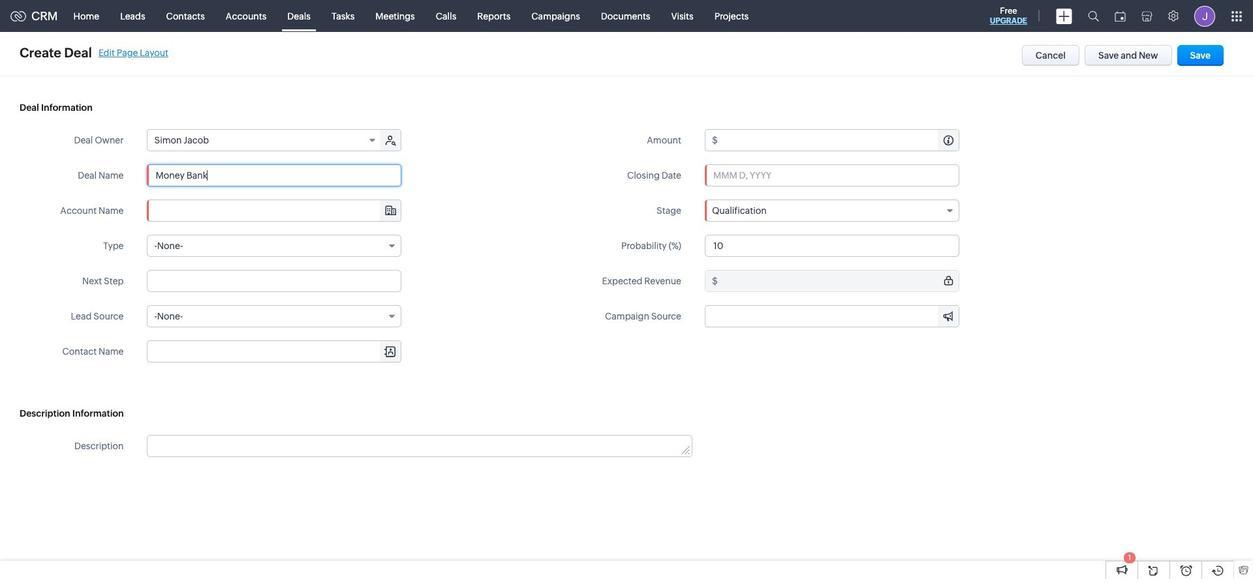 Task type: locate. For each thing, give the bounding box(es) containing it.
None text field
[[147, 165, 402, 187], [720, 271, 959, 292], [148, 436, 692, 457], [147, 165, 402, 187], [720, 271, 959, 292], [148, 436, 692, 457]]

logo image
[[10, 11, 26, 21]]

None text field
[[720, 130, 959, 151], [705, 235, 960, 257], [147, 270, 402, 292], [706, 306, 959, 327], [720, 130, 959, 151], [705, 235, 960, 257], [147, 270, 402, 292], [706, 306, 959, 327]]

profile element
[[1187, 0, 1223, 32]]

search element
[[1080, 0, 1107, 32]]

profile image
[[1195, 6, 1216, 26]]

None field
[[148, 130, 382, 151], [705, 200, 960, 222], [147, 235, 402, 257], [147, 306, 402, 328], [706, 306, 959, 327], [148, 341, 401, 362], [148, 130, 382, 151], [705, 200, 960, 222], [147, 235, 402, 257], [147, 306, 402, 328], [706, 306, 959, 327], [148, 341, 401, 362]]

search image
[[1088, 10, 1099, 22]]

create menu image
[[1056, 8, 1073, 24]]



Task type: vqa. For each thing, say whether or not it's contained in the screenshot.
Webinar Nov 20 2023 07:48 PM - 08:48 PM's -
no



Task type: describe. For each thing, give the bounding box(es) containing it.
MMM D, YYYY text field
[[705, 165, 960, 187]]

calendar image
[[1115, 11, 1126, 21]]

create menu element
[[1048, 0, 1080, 32]]



